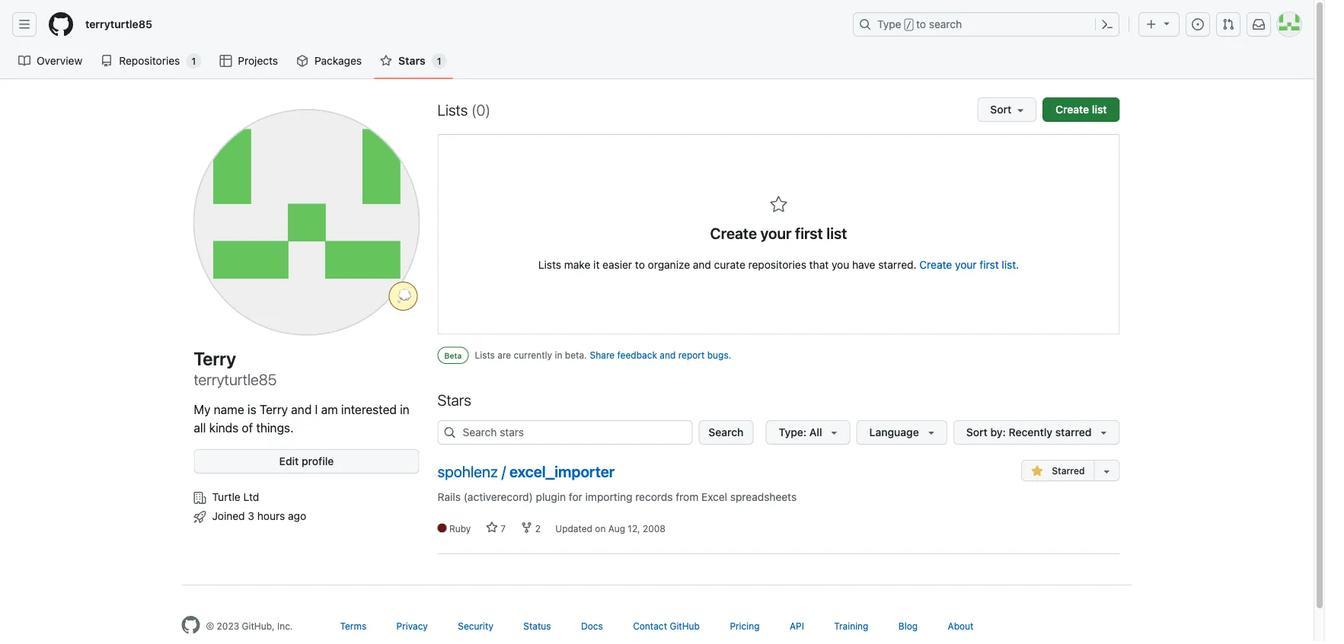 Task type: describe. For each thing, give the bounding box(es) containing it.
contact
[[633, 621, 668, 632]]

all
[[194, 421, 206, 435]]

github,
[[242, 621, 275, 632]]

lists for lists make it easier to organize and curate repositories that you have starred.
[[539, 259, 562, 271]]

interested
[[341, 403, 397, 417]]

security link
[[458, 621, 494, 632]]

Search stars search field
[[438, 421, 693, 445]]

ltd
[[243, 491, 259, 503]]

issue opened image
[[1192, 18, 1205, 30]]

bugs.
[[708, 350, 732, 361]]

beta.
[[565, 350, 587, 361]]

sort for sort
[[991, 103, 1012, 116]]

privacy
[[397, 621, 428, 632]]

turtle
[[212, 491, 241, 503]]

profile
[[302, 455, 334, 468]]

1 vertical spatial to
[[635, 259, 645, 271]]

curate
[[714, 259, 746, 271]]

kinds
[[209, 421, 239, 435]]

1 horizontal spatial create
[[920, 259, 953, 271]]

terms link
[[340, 621, 367, 632]]

type / to search
[[878, 18, 963, 30]]

2023
[[217, 621, 239, 632]]

triangle down image for type: all
[[829, 427, 841, 439]]

💭 button
[[396, 289, 411, 304]]

edit profile button
[[194, 450, 419, 474]]

1 horizontal spatial terryturtle85
[[194, 370, 277, 388]]

repositories
[[749, 259, 807, 271]]

create list button
[[1043, 98, 1120, 122]]

packages
[[315, 54, 362, 67]]

that
[[810, 259, 829, 271]]

©
[[206, 621, 214, 632]]

updated
[[556, 523, 593, 534]]

overview link
[[12, 50, 89, 72]]

ruby
[[449, 523, 471, 534]]

book image
[[18, 55, 30, 67]]

projects link
[[214, 50, 284, 72]]

plugin
[[536, 491, 566, 503]]

report
[[679, 350, 705, 361]]

github
[[670, 621, 700, 632]]

1 horizontal spatial and
[[660, 350, 676, 361]]

type
[[878, 18, 902, 30]]

contact github
[[633, 621, 700, 632]]

💭
[[398, 289, 409, 304]]

updated on aug 12, 2008
[[556, 523, 666, 534]]

are
[[498, 350, 511, 361]]

0 vertical spatial terryturtle85
[[85, 18, 152, 30]]

0 horizontal spatial stars
[[399, 54, 426, 67]]

starred.
[[879, 259, 917, 271]]

starred
[[1050, 466, 1085, 476]]

organize
[[648, 259, 690, 271]]

projects
[[238, 54, 278, 67]]

share feedback and report bugs. link
[[590, 348, 732, 362]]

© 2023 github, inc.
[[206, 621, 293, 632]]

1 vertical spatial first
[[980, 259, 999, 271]]

triangle down image for language
[[926, 427, 938, 439]]

search
[[709, 426, 744, 439]]

search button
[[699, 421, 754, 445]]

terry inside my name is terry and i am interested in all kinds of things.
[[260, 403, 288, 417]]

2 link
[[521, 522, 544, 534]]

plus image
[[1146, 18, 1158, 30]]

0 horizontal spatial list
[[827, 224, 848, 242]]

feedback
[[618, 350, 658, 361]]

beta
[[445, 351, 462, 360]]

language button
[[857, 421, 948, 445]]

triangle down image
[[1161, 17, 1173, 29]]

list.
[[1002, 259, 1020, 271]]

i
[[315, 403, 318, 417]]

0 horizontal spatial your
[[761, 224, 792, 242]]

packages link
[[290, 50, 368, 72]]

security
[[458, 621, 494, 632]]

records
[[636, 491, 673, 503]]

terry terryturtle85
[[194, 348, 277, 388]]

status link
[[524, 621, 551, 632]]

share
[[590, 350, 615, 361]]

about link
[[948, 621, 974, 632]]

joined 3 hours ago
[[212, 510, 306, 522]]

1 for stars
[[437, 56, 441, 66]]

organization image
[[194, 492, 206, 504]]

and inside my name is terry and i am interested in all kinds of things.
[[291, 403, 312, 417]]

on
[[595, 523, 606, 534]]

(0)
[[472, 101, 491, 118]]

2
[[533, 523, 544, 534]]

importing
[[586, 491, 633, 503]]

triangle down image for sort by: recently starred
[[1098, 427, 1111, 439]]

search image
[[444, 427, 456, 439]]

make
[[564, 259, 591, 271]]

/ for spohlenz
[[502, 462, 506, 480]]

all
[[810, 426, 823, 439]]

of
[[242, 421, 253, 435]]



Task type: locate. For each thing, give the bounding box(es) containing it.
1 vertical spatial terryturtle85
[[194, 370, 277, 388]]

repositories
[[119, 54, 180, 67]]

1 vertical spatial in
[[400, 403, 410, 417]]

rocket image
[[194, 511, 206, 523]]

0 vertical spatial sort
[[991, 103, 1012, 116]]

recently
[[1009, 426, 1053, 439]]

language
[[870, 426, 920, 439]]

and left report
[[660, 350, 676, 361]]

stars right star icon
[[399, 54, 426, 67]]

git pull request image
[[1223, 18, 1235, 30]]

and
[[693, 259, 712, 271], [660, 350, 676, 361], [291, 403, 312, 417]]

terry up my
[[194, 348, 236, 370]]

1 vertical spatial stars
[[438, 391, 472, 409]]

lists left make
[[539, 259, 562, 271]]

change your avatar image
[[194, 110, 419, 335]]

fork image
[[521, 522, 533, 534]]

1 horizontal spatial sort
[[991, 103, 1012, 116]]

rails
[[438, 491, 461, 503]]

0 horizontal spatial first
[[796, 224, 823, 242]]

1 left table icon
[[192, 56, 196, 66]]

0 horizontal spatial terry
[[194, 348, 236, 370]]

and left i
[[291, 403, 312, 417]]

docs link
[[581, 621, 603, 632]]

triangle down image right starred in the bottom right of the page
[[1098, 427, 1111, 439]]

terry
[[194, 348, 236, 370], [260, 403, 288, 417]]

sort by: recently starred
[[967, 426, 1092, 439]]

starred button
[[1022, 460, 1095, 482]]

0 horizontal spatial homepage image
[[49, 12, 73, 37]]

3 triangle down image from the left
[[1098, 427, 1111, 439]]

terms
[[340, 621, 367, 632]]

create for create your first list
[[711, 224, 757, 242]]

0 horizontal spatial terryturtle85
[[85, 18, 152, 30]]

package image
[[296, 55, 309, 67]]

by:
[[991, 426, 1006, 439]]

triangle down image right language
[[926, 427, 938, 439]]

2 1 from the left
[[437, 56, 441, 66]]

sort for sort by: recently starred
[[967, 426, 988, 439]]

lists for lists
[[438, 101, 468, 118]]

7
[[498, 523, 508, 534]]

2 vertical spatial lists
[[475, 350, 495, 361]]

triangle down image inside the language button
[[926, 427, 938, 439]]

1 horizontal spatial stars
[[438, 391, 472, 409]]

about
[[948, 621, 974, 632]]

sort
[[991, 103, 1012, 116], [967, 426, 988, 439]]

first up that
[[796, 224, 823, 242]]

spohlenz / excel_importer
[[438, 462, 615, 480]]

docs
[[581, 621, 603, 632]]

overview
[[37, 54, 82, 67]]

my name is terry and i am interested in all kinds of things.
[[194, 403, 410, 435]]

0 vertical spatial first
[[796, 224, 823, 242]]

1 vertical spatial and
[[660, 350, 676, 361]]

sort inside button
[[967, 426, 988, 439]]

1 1 from the left
[[192, 56, 196, 66]]

in inside my name is terry and i am interested in all kinds of things.
[[400, 403, 410, 417]]

1 horizontal spatial your
[[956, 259, 977, 271]]

0 vertical spatial to
[[917, 18, 927, 30]]

to right 'easier'
[[635, 259, 645, 271]]

0 vertical spatial star image
[[770, 196, 788, 214]]

organization: turtle ltd element
[[194, 486, 419, 505]]

0 horizontal spatial create
[[711, 224, 757, 242]]

/ right type in the right top of the page
[[907, 20, 912, 30]]

1 vertical spatial lists
[[539, 259, 562, 271]]

terry up "things."
[[260, 403, 288, 417]]

12,
[[628, 523, 640, 534]]

1 right star icon
[[437, 56, 441, 66]]

lists
[[438, 101, 468, 118], [539, 259, 562, 271], [475, 350, 495, 361]]

joined
[[212, 510, 245, 522]]

create for create list
[[1056, 103, 1090, 116]]

2 horizontal spatial and
[[693, 259, 712, 271]]

stars up search image
[[438, 391, 472, 409]]

0 vertical spatial lists
[[438, 101, 468, 118]]

privacy link
[[397, 621, 428, 632]]

your
[[761, 224, 792, 242], [956, 259, 977, 271]]

1 horizontal spatial in
[[555, 350, 563, 361]]

pricing link
[[730, 621, 760, 632]]

excel_importer
[[510, 462, 615, 480]]

0 horizontal spatial sort
[[967, 426, 988, 439]]

name
[[214, 403, 244, 417]]

currently
[[514, 350, 553, 361]]

contact github link
[[633, 621, 700, 632]]

1 horizontal spatial to
[[917, 18, 927, 30]]

create list
[[1056, 103, 1108, 116]]

for
[[569, 491, 583, 503]]

2 vertical spatial create
[[920, 259, 953, 271]]

1 horizontal spatial triangle down image
[[926, 427, 938, 439]]

easier
[[603, 259, 633, 271]]

create your first list. button
[[920, 257, 1020, 273]]

triangle down image right all
[[829, 427, 841, 439]]

it
[[594, 259, 600, 271]]

0 vertical spatial homepage image
[[49, 12, 73, 37]]

my
[[194, 403, 211, 417]]

2 horizontal spatial lists
[[539, 259, 562, 271]]

star image up create your first list
[[770, 196, 788, 214]]

0 vertical spatial create
[[1056, 103, 1090, 116]]

in
[[555, 350, 563, 361], [400, 403, 410, 417]]

things.
[[256, 421, 294, 435]]

0 vertical spatial stars
[[399, 54, 426, 67]]

(activerecord)
[[464, 491, 533, 503]]

lists left are
[[475, 350, 495, 361]]

1 horizontal spatial list
[[1093, 103, 1108, 116]]

type: all
[[779, 426, 823, 439]]

add this repository to a list image
[[1101, 466, 1114, 478]]

2008
[[643, 523, 666, 534]]

/ inside type / to search
[[907, 20, 912, 30]]

homepage image left ©
[[182, 616, 200, 635]]

star fill image
[[1032, 466, 1044, 478]]

0 horizontal spatial triangle down image
[[829, 427, 841, 439]]

and left curate
[[693, 259, 712, 271]]

1 triangle down image from the left
[[829, 427, 841, 439]]

your left list.
[[956, 259, 977, 271]]

1 vertical spatial your
[[956, 259, 977, 271]]

your up repositories at right top
[[761, 224, 792, 242]]

3
[[248, 510, 255, 522]]

1 vertical spatial create
[[711, 224, 757, 242]]

homepage image up overview
[[49, 12, 73, 37]]

am
[[321, 403, 338, 417]]

0 vertical spatial list
[[1093, 103, 1108, 116]]

notifications image
[[1253, 18, 1266, 30]]

to
[[917, 18, 927, 30], [635, 259, 645, 271]]

/ for type
[[907, 20, 912, 30]]

api link
[[790, 621, 805, 632]]

sort button
[[978, 98, 1037, 122]]

0 horizontal spatial star image
[[486, 522, 498, 534]]

1 horizontal spatial first
[[980, 259, 999, 271]]

1 vertical spatial terry
[[260, 403, 288, 417]]

1 for repositories
[[192, 56, 196, 66]]

create inside create list button
[[1056, 103, 1090, 116]]

0 horizontal spatial in
[[400, 403, 410, 417]]

spohlenz
[[438, 462, 498, 480]]

homepage image
[[49, 12, 73, 37], [182, 616, 200, 635]]

lists make it easier to organize and curate repositories that you have starred. create your first list.
[[539, 259, 1020, 271]]

repo image
[[101, 55, 113, 67]]

inc.
[[277, 621, 293, 632]]

star image
[[380, 55, 392, 67]]

triangle down image inside sort by: recently starred button
[[1098, 427, 1111, 439]]

lists left (0)
[[438, 101, 468, 118]]

type:
[[779, 426, 807, 439]]

0 vertical spatial your
[[761, 224, 792, 242]]

api
[[790, 621, 805, 632]]

terryturtle85 up repo icon
[[85, 18, 152, 30]]

0 vertical spatial terry
[[194, 348, 236, 370]]

1 horizontal spatial homepage image
[[182, 616, 200, 635]]

aug
[[609, 523, 626, 534]]

create right sort popup button
[[1056, 103, 1090, 116]]

triangle down image
[[829, 427, 841, 439], [926, 427, 938, 439], [1098, 427, 1111, 439]]

star image down (activerecord)
[[486, 522, 498, 534]]

first left list.
[[980, 259, 999, 271]]

0 horizontal spatial to
[[635, 259, 645, 271]]

create up curate
[[711, 224, 757, 242]]

/ up (activerecord)
[[502, 462, 506, 480]]

7 link
[[486, 522, 508, 534]]

in left the beta.
[[555, 350, 563, 361]]

0 horizontal spatial lists
[[438, 101, 468, 118]]

from
[[676, 491, 699, 503]]

2 horizontal spatial create
[[1056, 103, 1090, 116]]

command palette image
[[1102, 18, 1114, 30]]

training
[[835, 621, 869, 632]]

1 vertical spatial homepage image
[[182, 616, 200, 635]]

triangle down image inside the type: all button
[[829, 427, 841, 439]]

ago
[[288, 510, 306, 522]]

terryturtle85 link
[[79, 12, 158, 37]]

lists are currently in beta. share feedback and report bugs.
[[475, 350, 732, 361]]

excel
[[702, 491, 728, 503]]

0 vertical spatial /
[[907, 20, 912, 30]]

terryturtle85
[[85, 18, 152, 30], [194, 370, 277, 388]]

1 horizontal spatial 1
[[437, 56, 441, 66]]

terry inside terry terryturtle85
[[194, 348, 236, 370]]

edit
[[279, 455, 299, 468]]

0 vertical spatial in
[[555, 350, 563, 361]]

1 vertical spatial list
[[827, 224, 848, 242]]

to left search at right top
[[917, 18, 927, 30]]

blog
[[899, 621, 918, 632]]

0 horizontal spatial and
[[291, 403, 312, 417]]

/
[[907, 20, 912, 30], [502, 462, 506, 480]]

create right starred.
[[920, 259, 953, 271]]

training link
[[835, 621, 869, 632]]

spreadsheets
[[731, 491, 797, 503]]

pricing
[[730, 621, 760, 632]]

stars
[[399, 54, 426, 67], [438, 391, 472, 409]]

2 vertical spatial and
[[291, 403, 312, 417]]

lists (0)
[[438, 101, 491, 118]]

1 vertical spatial /
[[502, 462, 506, 480]]

status
[[524, 621, 551, 632]]

star image
[[770, 196, 788, 214], [486, 522, 498, 534]]

terryturtle85 up name
[[194, 370, 277, 388]]

sort inside popup button
[[991, 103, 1012, 116]]

2 horizontal spatial triangle down image
[[1098, 427, 1111, 439]]

0 horizontal spatial 1
[[192, 56, 196, 66]]

hours
[[257, 510, 285, 522]]

1 vertical spatial sort
[[967, 426, 988, 439]]

1 vertical spatial star image
[[486, 522, 498, 534]]

feature release label: beta element
[[438, 347, 469, 364]]

2 triangle down image from the left
[[926, 427, 938, 439]]

0 vertical spatial and
[[693, 259, 712, 271]]

1 horizontal spatial star image
[[770, 196, 788, 214]]

create your first list
[[711, 224, 848, 242]]

list inside button
[[1093, 103, 1108, 116]]

1 horizontal spatial terry
[[260, 403, 288, 417]]

table image
[[220, 55, 232, 67]]

1 horizontal spatial lists
[[475, 350, 495, 361]]

0 horizontal spatial /
[[502, 462, 506, 480]]

in right interested
[[400, 403, 410, 417]]

create
[[1056, 103, 1090, 116], [711, 224, 757, 242], [920, 259, 953, 271]]

1 horizontal spatial /
[[907, 20, 912, 30]]



Task type: vqa. For each thing, say whether or not it's contained in the screenshot.
topmost "needs"
no



